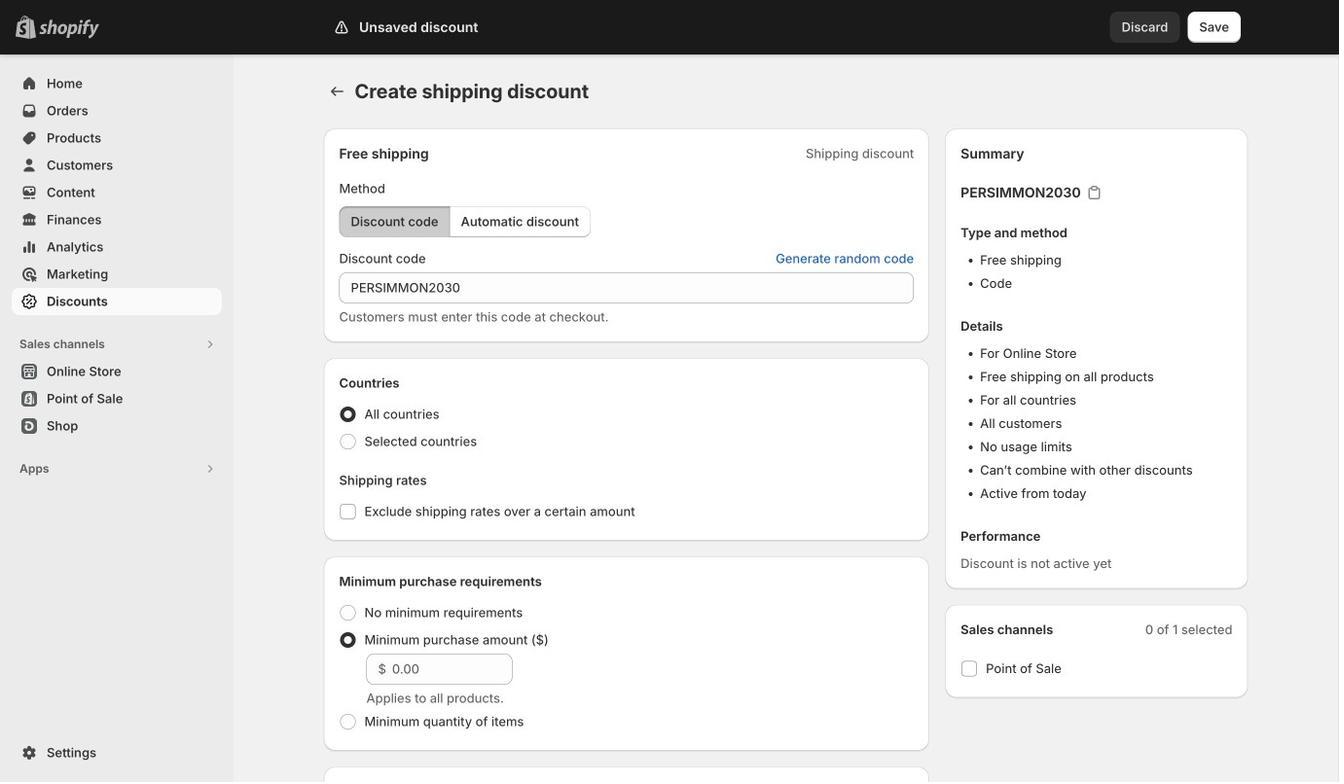 Task type: vqa. For each thing, say whether or not it's contained in the screenshot.
Text Box
yes



Task type: describe. For each thing, give the bounding box(es) containing it.
shopify image
[[39, 19, 99, 39]]

0.00 text field
[[392, 654, 513, 686]]



Task type: locate. For each thing, give the bounding box(es) containing it.
None text field
[[339, 273, 915, 304]]



